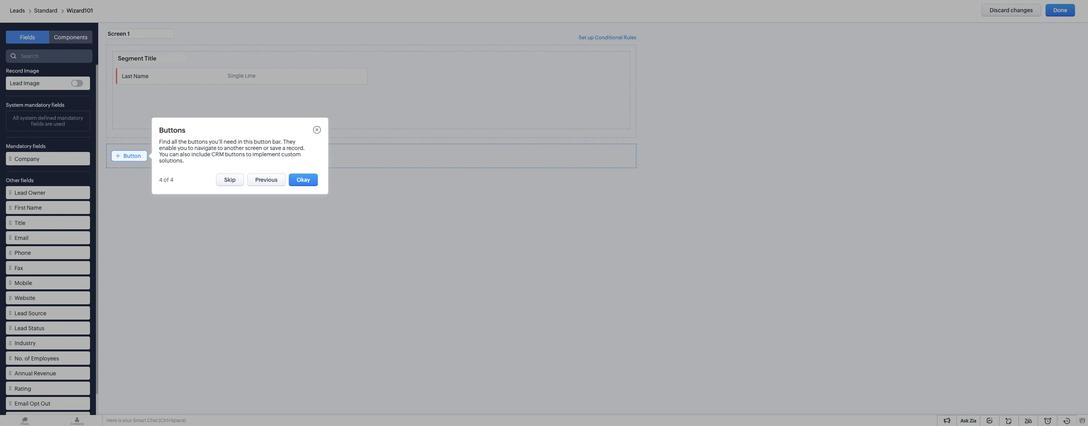 Task type: locate. For each thing, give the bounding box(es) containing it.
tab list
[[0, 23, 98, 48]]

fields right are
[[53, 126, 68, 132]]

0 horizontal spatial title
[[15, 220, 25, 226]]

2 email from the top
[[15, 401, 29, 407]]

lead down other fields at left
[[15, 190, 27, 196]]

0 horizontal spatial to
[[188, 145, 193, 151]]

1 horizontal spatial 4
[[170, 177, 173, 183]]

annual
[[15, 371, 33, 377]]

no. of employees
[[15, 356, 59, 362]]

buttons up include
[[188, 139, 208, 145]]

1 vertical spatial mandatory
[[57, 115, 83, 121]]

to right you
[[188, 145, 193, 151]]

email up phone
[[15, 235, 29, 241]]

permissions
[[952, 8, 983, 14]]

segment title
[[118, 55, 156, 62]]

1 horizontal spatial of
[[164, 177, 169, 183]]

or
[[263, 145, 269, 151]]

chat
[[147, 418, 158, 424]]

leads for exit
[[10, 8, 25, 14]]

lead for lead image
[[10, 80, 22, 87]]

all
[[172, 139, 177, 145]]

0 vertical spatial image
[[24, 68, 39, 74]]

fields down 'customization'
[[31, 121, 44, 127]]

1 vertical spatial email
[[15, 401, 29, 407]]

source
[[28, 311, 46, 317]]

system mandatory fields
[[6, 102, 64, 108]]

0 horizontal spatial mandatory
[[25, 102, 51, 108]]

mandatory up 'customization'
[[25, 102, 51, 108]]

fields up lead owner
[[21, 178, 34, 183]]

Search text field
[[6, 50, 92, 63]]

1 vertical spatial name
[[27, 205, 42, 211]]

contacts image
[[52, 416, 102, 427]]

0 horizontal spatial fields
[[20, 34, 35, 40]]

title
[[144, 55, 156, 62], [15, 220, 25, 226]]

record
[[6, 68, 23, 74]]

to left need
[[218, 145, 223, 151]]

lead status
[[15, 326, 44, 332]]

1 horizontal spatial fields
[[53, 126, 68, 132]]

1 horizontal spatial buttons
[[225, 151, 245, 158]]

1 horizontal spatial mandatory
[[57, 115, 83, 121]]

used
[[53, 121, 65, 127]]

1 email from the top
[[15, 235, 29, 241]]

1 horizontal spatial name
[[133, 73, 149, 79]]

set
[[579, 35, 587, 40]]

image
[[24, 68, 39, 74], [23, 80, 40, 87]]

fields
[[20, 34, 35, 40], [53, 126, 68, 132]]

to
[[188, 145, 193, 151], [218, 145, 223, 151], [246, 151, 251, 158]]

smart
[[133, 418, 146, 424]]

customization
[[13, 112, 51, 119]]

system
[[6, 102, 23, 108]]

name right last
[[133, 73, 149, 79]]

wizards
[[19, 139, 40, 145]]

record image
[[6, 68, 39, 74]]

skip
[[224, 177, 236, 183]]

of down solutions.
[[164, 177, 169, 183]]

name
[[133, 73, 149, 79], [27, 205, 42, 211]]

a
[[282, 145, 285, 151]]

website
[[15, 295, 35, 302]]

lead for lead source
[[15, 311, 27, 317]]

phone
[[15, 250, 31, 256]]

discard changes button
[[982, 4, 1041, 17]]

no.
[[15, 356, 24, 362]]

rating
[[15, 386, 31, 392]]

system
[[20, 115, 37, 121]]

you
[[178, 145, 187, 151]]

defined
[[38, 115, 56, 121]]

of right no.
[[25, 356, 30, 362]]

buttons
[[188, 139, 208, 145], [225, 151, 245, 158]]

lead down record
[[10, 80, 22, 87]]

0 vertical spatial name
[[133, 73, 149, 79]]

bar.
[[272, 139, 282, 145]]

title right segment
[[144, 55, 156, 62]]

0 vertical spatial of
[[164, 177, 169, 183]]

0 vertical spatial buttons
[[188, 139, 208, 145]]

fields tab
[[6, 31, 49, 44]]

1 vertical spatial image
[[23, 80, 40, 87]]

to down this
[[246, 151, 251, 158]]

image down record image at the left
[[23, 80, 40, 87]]

email for email
[[15, 235, 29, 241]]

customize
[[19, 191, 46, 197]]

of for no.
[[25, 356, 30, 362]]

record.
[[286, 145, 305, 151]]

lead owner
[[15, 190, 46, 196]]

templates link
[[19, 164, 45, 172]]

0 horizontal spatial 4
[[159, 177, 163, 183]]

fields inside tab
[[20, 34, 35, 40]]

buttons down need
[[225, 151, 245, 158]]

modules and fields
[[19, 126, 68, 132]]

opt
[[30, 401, 40, 407]]

they
[[283, 139, 296, 145]]

mobile
[[15, 280, 32, 287]]

tab list containing fields
[[0, 23, 98, 48]]

leads
[[10, 7, 25, 14], [10, 8, 25, 14]]

1 horizontal spatial title
[[144, 55, 156, 62]]

1 4 from the left
[[159, 177, 163, 183]]

email left opt
[[15, 401, 29, 407]]

image up lead image
[[24, 68, 39, 74]]

lead left status
[[15, 326, 27, 332]]

owner
[[28, 190, 46, 196]]

0 vertical spatial email
[[15, 235, 29, 241]]

standard
[[34, 7, 57, 14]]

0 horizontal spatial of
[[25, 356, 30, 362]]

lead for lead status
[[15, 326, 27, 332]]

rules
[[624, 35, 637, 40]]

fields
[[52, 102, 64, 108], [31, 121, 44, 127], [33, 144, 46, 150], [21, 178, 34, 183]]

modules
[[19, 126, 41, 132]]

in
[[238, 139, 242, 145]]

1 leads from the top
[[10, 7, 25, 14]]

you
[[159, 151, 168, 158]]

fields down the setup
[[20, 34, 35, 40]]

here is your smart chat (ctrl+space)
[[107, 418, 186, 424]]

name right first
[[27, 205, 42, 211]]

and
[[42, 126, 52, 132]]

1 vertical spatial buttons
[[225, 151, 245, 158]]

previous
[[255, 177, 278, 183]]

include
[[191, 151, 210, 158]]

customization region
[[0, 123, 102, 213]]

name for last name
[[133, 73, 149, 79]]

discard
[[990, 7, 1010, 13]]

1 vertical spatial title
[[15, 220, 25, 226]]

button
[[123, 153, 141, 159]]

all system defined mandatory fields are used
[[13, 115, 83, 127]]

0 horizontal spatial name
[[27, 205, 42, 211]]

fields inside 'link'
[[53, 126, 68, 132]]

segment
[[118, 55, 143, 62]]

0 vertical spatial fields
[[20, 34, 35, 40]]

find all the buttons you'll need in this button bar. they enable you to navigate to another screen or save a record. you can also include crm buttons to implement custom solutions.
[[159, 139, 305, 164]]

Segment Title text field
[[117, 54, 186, 62]]

mandatory right are
[[57, 115, 83, 121]]

exit button
[[995, 5, 1021, 17]]

conditional
[[595, 35, 623, 40]]

Screen name text field
[[107, 29, 174, 39]]

lead down 'website'
[[15, 311, 27, 317]]

status
[[28, 326, 44, 332]]

templates
[[19, 165, 45, 171]]

canvas
[[19, 178, 38, 184]]

okay
[[297, 177, 310, 183]]

image for lead image
[[23, 80, 40, 87]]

1 vertical spatial of
[[25, 356, 30, 362]]

other fields
[[6, 178, 34, 183]]

also
[[180, 151, 190, 158]]

1 vertical spatial fields
[[53, 126, 68, 132]]

2 leads from the top
[[10, 8, 25, 14]]

title down first
[[15, 220, 25, 226]]

changes
[[1011, 7, 1033, 13]]



Task type: describe. For each thing, give the bounding box(es) containing it.
other
[[6, 178, 20, 183]]

implement
[[252, 151, 280, 158]]

Enter a wizard name text field
[[80, 6, 197, 16]]

done button
[[1046, 4, 1075, 17]]

0 vertical spatial mandatory
[[25, 102, 51, 108]]

pipelines link
[[19, 151, 42, 159]]

buttons
[[159, 126, 185, 134]]

the
[[178, 139, 187, 145]]

fax
[[15, 265, 23, 272]]

email for email opt out
[[15, 401, 29, 407]]

fields inside all system defined mandatory fields are used
[[31, 121, 44, 127]]

up
[[588, 35, 594, 40]]

2 horizontal spatial to
[[246, 151, 251, 158]]

fields up defined
[[52, 102, 64, 108]]

find
[[159, 139, 170, 145]]

save
[[270, 145, 281, 151]]

4 of 4
[[159, 177, 173, 183]]

canvas link
[[19, 177, 38, 185]]

first name
[[15, 205, 42, 211]]

your
[[122, 418, 132, 424]]

ask zia
[[961, 419, 977, 424]]

wizard101
[[66, 7, 93, 14]]

fields up 'pipelines'
[[33, 144, 46, 150]]

last name
[[122, 73, 149, 79]]

ask
[[961, 419, 969, 424]]

solutions.
[[159, 158, 184, 164]]

chats image
[[0, 416, 50, 427]]

customize home page link
[[19, 190, 77, 198]]

company
[[15, 156, 40, 162]]

1 horizontal spatial to
[[218, 145, 223, 151]]

revenue
[[34, 371, 56, 377]]

here
[[107, 418, 117, 424]]

setup
[[8, 15, 30, 24]]

crm
[[212, 151, 224, 158]]

leads for done
[[10, 7, 25, 14]]

0 horizontal spatial buttons
[[188, 139, 208, 145]]

discard changes
[[990, 7, 1033, 13]]

translations
[[19, 204, 50, 210]]

custom
[[281, 151, 301, 158]]

zia
[[970, 419, 977, 424]]

customization button
[[0, 108, 102, 123]]

(ctrl+space)
[[159, 418, 186, 424]]

0 vertical spatial title
[[144, 55, 156, 62]]

mandatory
[[6, 144, 32, 150]]

pipelines
[[19, 152, 42, 158]]

image for record image
[[24, 68, 39, 74]]

another
[[224, 145, 244, 151]]

lead for lead owner
[[15, 190, 27, 196]]

button
[[254, 139, 271, 145]]

mandatory fields
[[6, 144, 46, 150]]

components tab
[[49, 31, 92, 44]]

mandatory inside all system defined mandatory fields are used
[[57, 115, 83, 121]]

wizards link
[[19, 138, 40, 146]]

screen
[[245, 145, 262, 151]]

navigate
[[194, 145, 216, 151]]

this
[[244, 139, 253, 145]]

name for first name
[[27, 205, 42, 211]]

are
[[45, 121, 52, 127]]

components
[[54, 34, 88, 40]]

email opt out
[[15, 401, 50, 407]]

customize home page
[[19, 191, 77, 197]]

of for 4
[[164, 177, 169, 183]]

page
[[64, 191, 77, 197]]

home
[[47, 191, 63, 197]]

lead source
[[15, 311, 46, 317]]

is
[[118, 418, 121, 424]]

you'll
[[209, 139, 222, 145]]

can
[[169, 151, 179, 158]]

2 4 from the left
[[170, 177, 173, 183]]

translations link
[[19, 203, 50, 211]]

industry
[[15, 341, 36, 347]]

last
[[122, 73, 132, 79]]

lead image
[[10, 80, 40, 87]]

enable
[[159, 145, 176, 151]]

modules and fields link
[[19, 125, 68, 133]]

all
[[13, 115, 19, 121]]



Task type: vqa. For each thing, say whether or not it's contained in the screenshot.
Source
yes



